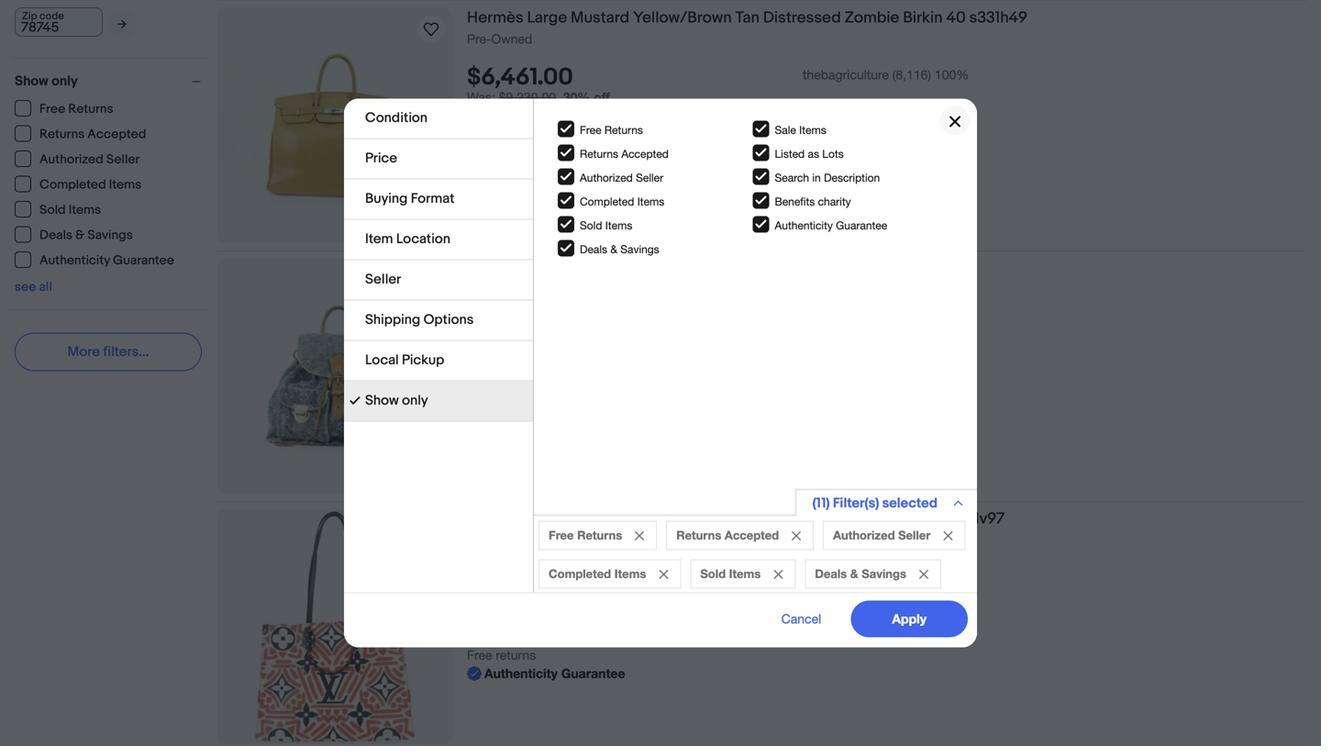 Task type: vqa. For each thing, say whether or not it's contained in the screenshot.
the bottommost The Accepted
yes



Task type: locate. For each thing, give the bounding box(es) containing it.
1 vertical spatial gm
[[848, 509, 874, 529]]

only down pickup
[[402, 392, 428, 409]]

returns up thebagriculture (8,116) 100% 0 bids · 7h 9m left (today 05:16 pm) at the bottom of page
[[677, 528, 722, 542]]

1 horizontal spatial authenticity guarantee
[[775, 219, 888, 232]]

completed down authenticity guarantee text box
[[580, 195, 634, 208]]

(8,116) inside thebagriculture (8,116) 100% 0 bids · 7h 9m left (today 05:16 pm)
[[893, 568, 932, 583]]

returns up authenticity guarantee text box
[[496, 145, 536, 160]]

100% inside thebagriculture (8,116) 100% 0 bids · 7h 9m left (today 05:16 pm)
[[935, 568, 969, 583]]

completed items up (today
[[549, 567, 646, 581]]

2 louis from the top
[[467, 509, 505, 529]]

2 horizontal spatial authorized seller
[[833, 528, 931, 542]]

pre- inside louis vuitton  monogram denim sac a dos gm backpack 934lvs415 pre-owned
[[467, 282, 491, 297]]

0 horizontal spatial savings
[[88, 228, 133, 243]]

authenticity inside free returns authenticity guarantee
[[485, 666, 558, 681]]

savings left remove filter - show only - deals & savings icon
[[862, 567, 907, 581]]

sold items up deals & savings 'link'
[[39, 202, 101, 218]]

(today
[[577, 593, 617, 608]]

1 horizontal spatial sold
[[580, 219, 602, 232]]

1 vertical spatial (8,116)
[[893, 568, 932, 583]]

see all
[[15, 279, 52, 295]]

shipping inside thebagriculture (8,116) 100% was: $9,230.00 30% off or best offer free shipping free returns authenticity guarantee 27 watchers
[[496, 126, 545, 142]]

gm left 2way
[[848, 509, 874, 529]]

0 vertical spatial show
[[15, 73, 48, 89]]

guarantee down off
[[561, 163, 625, 178]]

2 horizontal spatial deals
[[815, 567, 847, 581]]

1 vertical spatial returns
[[496, 397, 536, 412]]

vuitton left "limited"
[[508, 509, 560, 529]]

red
[[620, 509, 649, 529]]

authenticity guarantee down deals & savings 'link'
[[39, 253, 174, 268]]

1 horizontal spatial only
[[402, 392, 428, 409]]

monogram left denim
[[563, 259, 641, 278]]

1 vertical spatial left
[[554, 593, 573, 608]]

0 vertical spatial free returns
[[39, 101, 113, 117]]

sold down authenticity guarantee text box
[[580, 219, 602, 232]]

0 vertical spatial shipping
[[496, 126, 545, 142]]

pickup
[[402, 352, 445, 368]]

1 vertical spatial or
[[467, 360, 479, 376]]

1 vertical spatial shipping
[[496, 379, 545, 394]]

free returns
[[39, 101, 113, 117], [580, 123, 643, 136], [549, 528, 622, 542]]

0 horizontal spatial authorized
[[39, 152, 104, 167]]

show
[[15, 73, 48, 89], [365, 392, 399, 409]]

remove filter - show only - completed items image
[[659, 570, 668, 579]]

1 horizontal spatial &
[[611, 243, 618, 255]]

shipping down 6h
[[496, 379, 545, 394]]

sac
[[694, 259, 721, 278]]

authorized up completed items link
[[39, 152, 104, 167]]

large
[[527, 8, 567, 28]]

louis up options
[[467, 259, 505, 278]]

1 vertical spatial only
[[402, 392, 428, 409]]

gm right dos
[[769, 259, 795, 278]]

completed up (today
[[549, 567, 611, 581]]

1 thebagriculture from the top
[[803, 67, 889, 82]]

options
[[424, 312, 474, 328]]

owned down hermès
[[491, 31, 533, 46]]

1 vertical spatial show only
[[365, 392, 428, 409]]

0 horizontal spatial gm
[[769, 259, 795, 278]]

2 (8,116) from the top
[[893, 568, 932, 583]]

gm for 2way
[[848, 509, 874, 529]]

offer down $9,230.00
[[512, 108, 540, 123]]

2 horizontal spatial sold items
[[701, 567, 761, 581]]

1 vertical spatial free returns
[[580, 123, 643, 136]]

louis up $6,150.00
[[467, 509, 505, 529]]

best down was:
[[482, 108, 509, 123]]

items down authenticity guarantee text box
[[606, 219, 633, 232]]

pre- inside hermès large mustard yellow/brown tan distressed zombie birkin 40 s331h49 pre-owned
[[467, 31, 491, 46]]

sold items left remove filter - show only - sold items image
[[701, 567, 761, 581]]

1 (8,116) from the top
[[893, 67, 932, 82]]

0 vertical spatial 100%
[[935, 67, 969, 82]]

1 or from the top
[[467, 108, 479, 123]]

$6,461.00
[[467, 64, 573, 92]]

vuitton up $5,370.00
[[508, 259, 560, 278]]

1 100% from the top
[[935, 67, 969, 82]]

left inside thebagriculture (8,116) 100% 0 bids · 7h 9m left (today 05:16 pm)
[[554, 593, 573, 608]]

vuitton for limited
[[508, 509, 560, 529]]

2 horizontal spatial authorized
[[833, 528, 895, 542]]

9m
[[531, 593, 550, 608]]

thebagriculture down the zombie
[[803, 67, 889, 82]]

show only up free returns link
[[15, 73, 78, 89]]

(11)
[[813, 495, 830, 512]]

pre- down hermès
[[467, 31, 491, 46]]

best inside thebagriculture (8,116) 100% was: $9,230.00 30% off or best offer free shipping free returns authenticity guarantee 27 watchers
[[482, 108, 509, 123]]

0 horizontal spatial monogram
[[563, 259, 641, 278]]

authorized seller down (11) filter(s) selected
[[833, 528, 931, 542]]

2 shipping from the top
[[496, 379, 545, 394]]

0 horizontal spatial deals & savings
[[39, 228, 133, 243]]

all
[[39, 279, 52, 295]]

deals right remove filter - show only - sold items image
[[815, 567, 847, 581]]

remove filter - show only - free returns image
[[635, 531, 644, 541]]

show only inside tab
[[365, 392, 428, 409]]

2 horizontal spatial savings
[[862, 567, 907, 581]]

0 horizontal spatial sold
[[39, 202, 66, 218]]

0 vertical spatial monogram
[[563, 259, 641, 278]]

louis
[[467, 259, 505, 278], [467, 509, 505, 529]]

0 vertical spatial sold items
[[39, 202, 101, 218]]

returns up returns accepted link
[[68, 101, 113, 117]]

1 louis from the top
[[467, 259, 505, 278]]

0 vertical spatial offer
[[512, 108, 540, 123]]

free
[[39, 101, 65, 117], [580, 123, 602, 136], [467, 126, 492, 142], [467, 145, 492, 160], [467, 379, 492, 394], [467, 397, 492, 412], [549, 528, 574, 542], [467, 648, 492, 663]]

1 horizontal spatial savings
[[621, 243, 660, 255]]

thebagriculture inside thebagriculture (8,116) 100% 0 bids · 7h 9m left (today 05:16 pm)
[[803, 568, 889, 583]]

watch hermès large mustard yellow/brown tan distressed zombie birkin 40 s331h49 image
[[420, 18, 442, 40]]

2 returns from the top
[[496, 397, 536, 412]]

free returns link
[[15, 100, 114, 117]]

was:
[[467, 90, 495, 105]]

(8,116) up the apply
[[893, 568, 932, 583]]

sold
[[39, 202, 66, 218], [580, 219, 602, 232], [701, 567, 726, 581]]

0 horizontal spatial &
[[75, 228, 85, 243]]

deals & savings
[[39, 228, 133, 243], [580, 243, 660, 255], [815, 567, 907, 581]]

zombie
[[845, 8, 900, 28]]

returns accepted up thebagriculture (8,116) 100% 0 bids · 7h 9m left (today 05:16 pm) at the bottom of page
[[677, 528, 779, 542]]

0 vertical spatial accepted
[[87, 127, 146, 142]]

returns down 6h
[[496, 397, 536, 412]]

guarantee inside thebagriculture (8,116) 100% was: $9,230.00 30% off or best offer free shipping free returns authenticity guarantee 27 watchers
[[561, 163, 625, 178]]

deals
[[39, 228, 72, 243], [580, 243, 608, 255], [815, 567, 847, 581]]

guarantee
[[561, 163, 625, 178], [836, 219, 888, 232], [113, 253, 174, 268], [561, 666, 625, 681]]

sold right remove filter - show only - completed items image
[[701, 567, 726, 581]]

1 returns from the top
[[496, 145, 536, 160]]

1 shipping from the top
[[496, 126, 545, 142]]

authenticity guarantee down charity
[[775, 219, 888, 232]]

authenticity inside thebagriculture (8,116) 100% was: $9,230.00 30% off or best offer free shipping free returns authenticity guarantee 27 watchers
[[485, 163, 558, 178]]

sold items down authenticity guarantee text box
[[580, 219, 633, 232]]

0 vertical spatial left
[[561, 342, 580, 357]]

deals & savings up denim
[[580, 243, 660, 255]]

100% inside thebagriculture (8,116) 100% was: $9,230.00 30% off or best offer free shipping free returns authenticity guarantee 27 watchers
[[935, 67, 969, 82]]

free returns up returns accepted link
[[39, 101, 113, 117]]

0 vertical spatial returns accepted
[[39, 127, 146, 142]]

1 vertical spatial owned
[[491, 282, 533, 297]]

2 horizontal spatial returns accepted
[[677, 528, 779, 542]]

authorized
[[39, 152, 104, 167], [580, 171, 633, 184], [833, 528, 895, 542]]

0 vertical spatial best
[[482, 108, 509, 123]]

completed items down authorized seller link
[[39, 177, 142, 193]]

gm inside louis vuitton  monogram denim sac a dos gm backpack 934lvs415 pre-owned
[[769, 259, 795, 278]]

show up free returns link
[[15, 73, 48, 89]]

gm inside the 'louis vuitton limited red monogram crafty onthego gm 2way tote 910lv97' link
[[848, 509, 874, 529]]

1 horizontal spatial show
[[365, 392, 399, 409]]

pre- up options
[[467, 282, 491, 297]]

1 offer from the top
[[512, 108, 540, 123]]

returns up authenticity guarantee text field
[[496, 648, 536, 663]]

deals down authenticity guarantee text box
[[580, 243, 608, 255]]

completed items up denim
[[580, 195, 665, 208]]

2 best from the top
[[482, 360, 509, 376]]

100% for thebagriculture (8,116) 100% 0 bids · 7h 9m left (today 05:16 pm)
[[935, 568, 969, 583]]

deals inside 'link'
[[39, 228, 72, 243]]

items up as
[[800, 123, 827, 136]]

thebagriculture up the cancel
[[803, 568, 889, 583]]

(8,116) down birkin
[[893, 67, 932, 82]]

dialog
[[0, 0, 1322, 746]]

1 horizontal spatial sold items
[[580, 219, 633, 232]]

1 vertical spatial accepted
[[622, 147, 669, 160]]

2 vertical spatial authorized
[[833, 528, 895, 542]]

more
[[68, 344, 100, 360]]

(8,116)
[[893, 67, 932, 82], [893, 568, 932, 583]]

best down $5,370.00
[[482, 360, 509, 376]]

authorized down off
[[580, 171, 633, 184]]

0 vertical spatial authorized seller
[[39, 152, 140, 167]]

thebagriculture inside thebagriculture (8,116) 100% was: $9,230.00 30% off or best offer free shipping free returns authenticity guarantee 27 watchers
[[803, 67, 889, 82]]

louis inside louis vuitton  monogram denim sac a dos gm backpack 934lvs415 pre-owned
[[467, 259, 505, 278]]

authenticity down 7h
[[485, 666, 558, 681]]

(8,116) inside thebagriculture (8,116) 100% was: $9,230.00 30% off or best offer free shipping free returns authenticity guarantee 27 watchers
[[893, 67, 932, 82]]

1 best from the top
[[482, 108, 509, 123]]

1 pre- from the top
[[467, 31, 491, 46]]

2 owned from the top
[[491, 282, 533, 297]]

1 horizontal spatial show only
[[365, 392, 428, 409]]

1 vertical spatial thebagriculture
[[803, 568, 889, 583]]

returns inside free returns authenticity guarantee
[[496, 648, 536, 663]]

deals & savings up the authenticity guarantee link
[[39, 228, 133, 243]]

authenticity up "watchers"
[[485, 163, 558, 178]]

in
[[813, 171, 821, 184]]

items left remove filter - show only - sold items image
[[729, 567, 761, 581]]

tab list containing condition
[[344, 99, 533, 422]]

authenticity guarantee inside dialog
[[775, 219, 888, 232]]

returns accepted down off
[[580, 147, 669, 160]]

0 vertical spatial louis
[[467, 259, 505, 278]]

thebagriculture
[[803, 67, 889, 82], [803, 568, 889, 583]]

authorized down filter(s)
[[833, 528, 895, 542]]

birkin
[[903, 8, 943, 28]]

0 vertical spatial gm
[[769, 259, 795, 278]]

deals down sold items link on the top of the page
[[39, 228, 72, 243]]

shipping down $9,230.00
[[496, 126, 545, 142]]

1 vertical spatial best
[[482, 360, 509, 376]]

tote
[[917, 509, 948, 529]]

filter(s)
[[833, 495, 879, 512]]

owned
[[491, 31, 533, 46], [491, 282, 533, 297]]

None text field
[[15, 7, 103, 37]]

deals & savings down the 'louis vuitton limited red monogram crafty onthego gm 2way tote 910lv97' link
[[815, 567, 907, 581]]

2 thebagriculture from the top
[[803, 568, 889, 583]]

buying format
[[365, 190, 455, 207]]

2 offer from the top
[[512, 360, 540, 376]]

savings
[[88, 228, 133, 243], [621, 243, 660, 255], [862, 567, 907, 581]]

1 vertical spatial authenticity guarantee
[[39, 253, 174, 268]]

100% right remove filter - show only - deals & savings icon
[[935, 568, 969, 583]]

0 vertical spatial returns
[[496, 145, 536, 160]]

vuitton
[[508, 259, 560, 278], [508, 509, 560, 529]]

monogram
[[563, 259, 641, 278], [652, 509, 730, 529]]

or down was:
[[467, 108, 479, 123]]

1 vertical spatial show
[[365, 392, 399, 409]]

items down completed items link
[[69, 202, 101, 218]]

2 vertical spatial sold
[[701, 567, 726, 581]]

only up free returns link
[[51, 73, 78, 89]]

thebagriculture for thebagriculture (8,116) 100% was: $9,230.00 30% off or best offer free shipping free returns authenticity guarantee 27 watchers
[[803, 67, 889, 82]]

gm for backpack
[[769, 259, 795, 278]]

returns inside 6h 38m left or best offer free shipping free returns
[[496, 397, 536, 412]]

1 vertical spatial authorized seller
[[580, 171, 664, 184]]

or inside thebagriculture (8,116) 100% was: $9,230.00 30% off or best offer free shipping free returns authenticity guarantee 27 watchers
[[467, 108, 479, 123]]

1 vertical spatial vuitton
[[508, 509, 560, 529]]

returns accepted up authorized seller link
[[39, 127, 146, 142]]

guarantee down charity
[[836, 219, 888, 232]]

offer down 6h
[[512, 360, 540, 376]]

guarantee down (today
[[561, 666, 625, 681]]

watchers
[[485, 181, 542, 197]]

free returns left remove filter - show only - free returns "image"
[[549, 528, 622, 542]]

6h 38m left or best offer free shipping free returns
[[467, 342, 580, 412]]

2 vertical spatial accepted
[[725, 528, 779, 542]]

3 returns from the top
[[496, 648, 536, 663]]

returns accepted
[[39, 127, 146, 142], [580, 147, 669, 160], [677, 528, 779, 542]]

100% down 40
[[935, 67, 969, 82]]

0 vertical spatial thebagriculture
[[803, 67, 889, 82]]

or inside 6h 38m left or best offer free shipping free returns
[[467, 360, 479, 376]]

2 vertical spatial sold items
[[701, 567, 761, 581]]

0 horizontal spatial sold items
[[39, 202, 101, 218]]

vuitton inside louis vuitton  monogram denim sac a dos gm backpack 934lvs415 pre-owned
[[508, 259, 560, 278]]

pre-
[[467, 31, 491, 46], [467, 282, 491, 297]]

left inside 6h 38m left or best offer free shipping free returns
[[561, 342, 580, 357]]

sale items
[[775, 123, 827, 136]]

left right 38m
[[561, 342, 580, 357]]

savings up denim
[[621, 243, 660, 255]]

show right filter applied image in the left bottom of the page
[[365, 392, 399, 409]]

0 horizontal spatial show only
[[15, 73, 78, 89]]

shipping inside 6h 38m left or best offer free shipping free returns
[[496, 379, 545, 394]]

or
[[467, 108, 479, 123], [467, 360, 479, 376]]

only
[[51, 73, 78, 89], [402, 392, 428, 409]]

0 horizontal spatial deals
[[39, 228, 72, 243]]

1 vertical spatial offer
[[512, 360, 540, 376]]

dos
[[737, 259, 766, 278]]

1 vuitton from the top
[[508, 259, 560, 278]]

sale
[[775, 123, 796, 136]]

search
[[775, 171, 810, 184]]

1 vertical spatial pre-
[[467, 282, 491, 297]]

2 vuitton from the top
[[508, 509, 560, 529]]

2 or from the top
[[467, 360, 479, 376]]

1 owned from the top
[[491, 31, 533, 46]]

left right 9m
[[554, 593, 573, 608]]

louis vuitton limited red monogram crafty onthego gm 2way tote 910lv97 link
[[467, 509, 1307, 532]]

filter applied image
[[350, 395, 361, 406]]

2 100% from the top
[[935, 568, 969, 583]]

0 horizontal spatial accepted
[[87, 127, 146, 142]]

see
[[15, 279, 36, 295]]

2 horizontal spatial accepted
[[725, 528, 779, 542]]

completed down authorized seller link
[[39, 177, 106, 193]]

show only down local pickup
[[365, 392, 428, 409]]

location
[[396, 231, 451, 247]]

tab list
[[344, 99, 533, 422]]

100%
[[935, 67, 969, 82], [935, 568, 969, 583]]

lots
[[823, 147, 844, 160]]

or up show only tab
[[467, 360, 479, 376]]

owned inside hermès large mustard yellow/brown tan distressed zombie birkin 40 s331h49 pre-owned
[[491, 31, 533, 46]]

authenticity guarantee
[[775, 219, 888, 232], [39, 253, 174, 268]]

offer inside 6h 38m left or best offer free shipping free returns
[[512, 360, 540, 376]]

2 vertical spatial free returns
[[549, 528, 622, 542]]

1 vertical spatial monogram
[[652, 509, 730, 529]]

louis vuitton limited red monogram crafty onthego gm 2way tote 910lv97 image
[[253, 509, 417, 744]]

0 vertical spatial (8,116)
[[893, 67, 932, 82]]

authenticity down benefits
[[775, 219, 833, 232]]

0 horizontal spatial authorized seller
[[39, 152, 140, 167]]

free returns down off
[[580, 123, 643, 136]]

left
[[561, 342, 580, 357], [554, 593, 573, 608]]

local
[[365, 352, 399, 368]]

items
[[800, 123, 827, 136], [109, 177, 142, 193], [638, 195, 665, 208], [69, 202, 101, 218], [606, 219, 633, 232], [615, 567, 646, 581], [729, 567, 761, 581]]

owned up $5,370.00
[[491, 282, 533, 297]]

1 vertical spatial sold
[[580, 219, 602, 232]]

authorized seller link
[[15, 151, 141, 167]]

offer
[[512, 108, 540, 123], [512, 360, 540, 376]]

sold up deals & savings 'link'
[[39, 202, 66, 218]]

2 vertical spatial returns
[[496, 648, 536, 663]]

1 vertical spatial louis
[[467, 509, 505, 529]]

2 pre- from the top
[[467, 282, 491, 297]]

louis for louis vuitton  monogram denim sac a dos gm backpack 934lvs415 pre-owned
[[467, 259, 505, 278]]

1 vertical spatial authorized
[[580, 171, 633, 184]]

0 vertical spatial or
[[467, 108, 479, 123]]

savings up the authenticity guarantee link
[[88, 228, 133, 243]]

$6,150.00
[[467, 565, 572, 593]]

1 vertical spatial sold items
[[580, 219, 633, 232]]

guarantee down deals & savings 'link'
[[113, 253, 174, 268]]

items up 05:16
[[615, 567, 646, 581]]

authorized seller down off
[[580, 171, 664, 184]]

0 vertical spatial only
[[51, 73, 78, 89]]

1 vertical spatial 100%
[[935, 568, 969, 583]]

savings inside 'link'
[[88, 228, 133, 243]]

condition
[[365, 110, 428, 126]]

authorized seller up completed items link
[[39, 152, 140, 167]]

1 horizontal spatial gm
[[848, 509, 874, 529]]

0 vertical spatial pre-
[[467, 31, 491, 46]]

1 horizontal spatial authorized seller
[[580, 171, 664, 184]]

yellow/brown
[[633, 8, 732, 28]]

shipping
[[496, 126, 545, 142], [496, 379, 545, 394]]

owned inside louis vuitton  monogram denim sac a dos gm backpack 934lvs415 pre-owned
[[491, 282, 533, 297]]

monogram right red
[[652, 509, 730, 529]]

authenticity
[[485, 163, 558, 178], [775, 219, 833, 232], [39, 253, 110, 268], [485, 666, 558, 681]]

$9,230.00
[[499, 90, 556, 105]]

returns inside thebagriculture (8,116) 100% was: $9,230.00 30% off or best offer free shipping free returns authenticity guarantee 27 watchers
[[496, 145, 536, 160]]



Task type: describe. For each thing, give the bounding box(es) containing it.
Authenticity Guarantee text field
[[467, 665, 625, 683]]

30%
[[563, 90, 590, 105]]

benefits charity
[[775, 195, 851, 208]]

local pickup
[[365, 352, 445, 368]]

owned for $5,370.00
[[491, 282, 533, 297]]

backpack
[[798, 259, 869, 278]]

returns accepted link
[[15, 125, 147, 142]]

910lv97
[[952, 509, 1005, 529]]

as
[[808, 147, 820, 160]]

1 horizontal spatial monogram
[[652, 509, 730, 529]]

vuitton for monogram
[[508, 259, 560, 278]]

selected
[[883, 495, 938, 512]]

louis vuitton  monogram denim sac a dos gm backpack 934lvs415 pre-owned
[[467, 259, 944, 297]]

guarantee inside free returns authenticity guarantee
[[561, 666, 625, 681]]

filters...
[[103, 344, 149, 360]]

0 vertical spatial completed items
[[39, 177, 142, 193]]

deals & savings inside 'link'
[[39, 228, 133, 243]]

1 horizontal spatial deals & savings
[[580, 243, 660, 255]]

0 horizontal spatial authenticity guarantee
[[39, 253, 174, 268]]

authenticity guarantee link
[[15, 251, 175, 268]]

a
[[725, 259, 733, 278]]

crafty
[[734, 509, 778, 529]]

0 horizontal spatial returns accepted
[[39, 127, 146, 142]]

2 horizontal spatial sold
[[701, 567, 726, 581]]

thebagriculture (8,116) 100% was: $9,230.00 30% off or best offer free shipping free returns authenticity guarantee 27 watchers
[[467, 67, 969, 197]]

0
[[467, 593, 474, 608]]

1 vertical spatial completed items
[[580, 195, 665, 208]]

hermès
[[467, 8, 524, 28]]

38m
[[531, 342, 557, 357]]

cancel
[[782, 611, 822, 626]]

934lvs415
[[873, 259, 944, 278]]

shipping
[[365, 312, 421, 328]]

louis for louis vuitton limited red monogram crafty onthego gm 2way tote 910lv97
[[467, 509, 505, 529]]

item
[[365, 231, 393, 247]]

pre- for $6,461.00
[[467, 31, 491, 46]]

27
[[467, 181, 481, 197]]

2 vertical spatial completed
[[549, 567, 611, 581]]

louis vuitton  monogram denim sac a dos gm backpack 934lvs415 image
[[218, 298, 452, 455]]

$5,370.00
[[467, 314, 577, 343]]

offer inside thebagriculture (8,116) 100% was: $9,230.00 30% off or best offer free shipping free returns authenticity guarantee 27 watchers
[[512, 108, 540, 123]]

show only tab
[[344, 381, 533, 422]]

0 vertical spatial sold
[[39, 202, 66, 218]]

louis vuitton limited red monogram crafty onthego gm 2way tote 910lv97
[[467, 509, 1005, 529]]

1 vertical spatial completed
[[580, 195, 634, 208]]

0 horizontal spatial only
[[51, 73, 78, 89]]

mustard
[[571, 8, 630, 28]]

remove filter - show only - returns accepted image
[[792, 531, 801, 541]]

charity
[[818, 195, 851, 208]]

apply button
[[851, 601, 968, 637]]

1 horizontal spatial authorized
[[580, 171, 633, 184]]

2 vertical spatial returns accepted
[[677, 528, 779, 542]]

owned for $6,461.00
[[491, 31, 533, 46]]

1 horizontal spatial returns accepted
[[580, 147, 669, 160]]

Authenticity Guarantee text field
[[467, 162, 625, 180]]

bids
[[478, 593, 502, 608]]

see all button
[[15, 279, 52, 295]]

0 vertical spatial show only
[[15, 73, 78, 89]]

returns down off
[[605, 123, 643, 136]]

pm)
[[656, 593, 680, 608]]

·
[[506, 593, 510, 608]]

buying
[[365, 190, 408, 207]]

s331h49
[[970, 8, 1028, 28]]

returns left remove filter - show only - free returns "image"
[[577, 528, 622, 542]]

2way
[[878, 509, 914, 529]]

0 horizontal spatial show
[[15, 73, 48, 89]]

remove filter - show only - sold items image
[[774, 570, 783, 579]]

40
[[946, 8, 966, 28]]

deals & savings link
[[15, 226, 134, 243]]

item location
[[365, 231, 451, 247]]

format
[[411, 190, 455, 207]]

search in description
[[775, 171, 880, 184]]

returns down free returns link
[[39, 127, 85, 142]]

more filters...
[[68, 344, 149, 360]]

apply within filter image
[[117, 18, 127, 30]]

thebagriculture (8,116) 100% 0 bids · 7h 9m left (today 05:16 pm)
[[467, 568, 969, 608]]

onthego
[[781, 509, 845, 529]]

items up denim
[[638, 195, 665, 208]]

dialog containing condition
[[0, 0, 1322, 746]]

05:16
[[620, 593, 653, 608]]

free returns authenticity guarantee
[[467, 648, 625, 681]]

(11) filter(s) selected button
[[795, 489, 977, 516]]

& inside 'link'
[[75, 228, 85, 243]]

listed
[[775, 147, 805, 160]]

benefits
[[775, 195, 815, 208]]

sold items link
[[15, 201, 102, 218]]

monogram inside louis vuitton  monogram denim sac a dos gm backpack 934lvs415 pre-owned
[[563, 259, 641, 278]]

off
[[594, 90, 610, 105]]

tan
[[736, 8, 760, 28]]

(8,116) for thebagriculture (8,116) 100% was: $9,230.00 30% off or best offer free shipping free returns authenticity guarantee 27 watchers
[[893, 67, 932, 82]]

pre- for $5,370.00
[[467, 282, 491, 297]]

2 vertical spatial authorized seller
[[833, 528, 931, 542]]

denim
[[644, 259, 691, 278]]

more filters... button
[[15, 333, 202, 371]]

2 horizontal spatial deals & savings
[[815, 567, 907, 581]]

show inside tab
[[365, 392, 399, 409]]

hermès large mustard yellow/brown tan distressed zombie birkin 40 s331h49 heading
[[467, 8, 1028, 28]]

hermès large mustard yellow/brown tan distressed zombie birkin 40 s331h49 image
[[218, 47, 452, 204]]

2 vertical spatial completed items
[[549, 567, 646, 581]]

7h
[[513, 593, 528, 608]]

100% for thebagriculture (8,116) 100% was: $9,230.00 30% off or best offer free shipping free returns authenticity guarantee 27 watchers
[[935, 67, 969, 82]]

only inside tab
[[402, 392, 428, 409]]

free inside free returns authenticity guarantee
[[467, 648, 492, 663]]

louis vuitton  monogram denim sac a dos gm backpack 934lvs415 heading
[[467, 259, 944, 278]]

shipping options
[[365, 312, 474, 328]]

cancel button
[[761, 601, 842, 637]]

distressed
[[763, 8, 841, 28]]

description
[[824, 171, 880, 184]]

0 vertical spatial authorized
[[39, 152, 104, 167]]

6h
[[513, 342, 528, 357]]

authenticity down deals & savings 'link'
[[39, 253, 110, 268]]

remove filter - show only - authorized seller image
[[944, 531, 953, 541]]

(11) filter(s) selected
[[813, 495, 938, 512]]

1 horizontal spatial accepted
[[622, 147, 669, 160]]

0 vertical spatial completed
[[39, 177, 106, 193]]

apply
[[892, 611, 927, 626]]

louis vuitton  monogram denim sac a dos gm backpack 934lvs415 link
[[467, 259, 1307, 281]]

2 horizontal spatial &
[[851, 567, 859, 581]]

remove filter - show only - deals & savings image
[[920, 570, 929, 579]]

completed items link
[[15, 176, 142, 193]]

sold items inside sold items link
[[39, 202, 101, 218]]

1 horizontal spatial deals
[[580, 243, 608, 255]]

items down authorized seller link
[[109, 177, 142, 193]]

listed as lots
[[775, 147, 844, 160]]

thebagriculture for thebagriculture (8,116) 100% 0 bids · 7h 9m left (today 05:16 pm)
[[803, 568, 889, 583]]

returns up authenticity guarantee text box
[[580, 147, 619, 160]]

best inside 6h 38m left or best offer free shipping free returns
[[482, 360, 509, 376]]

hermès large mustard yellow/brown tan distressed zombie birkin 40 s331h49 pre-owned
[[467, 8, 1028, 46]]

(8,116) for thebagriculture (8,116) 100% 0 bids · 7h 9m left (today 05:16 pm)
[[893, 568, 932, 583]]

louis vuitton limited red monogram crafty onthego gm 2way tote 910lv97 heading
[[467, 509, 1005, 529]]

price
[[365, 150, 397, 167]]



